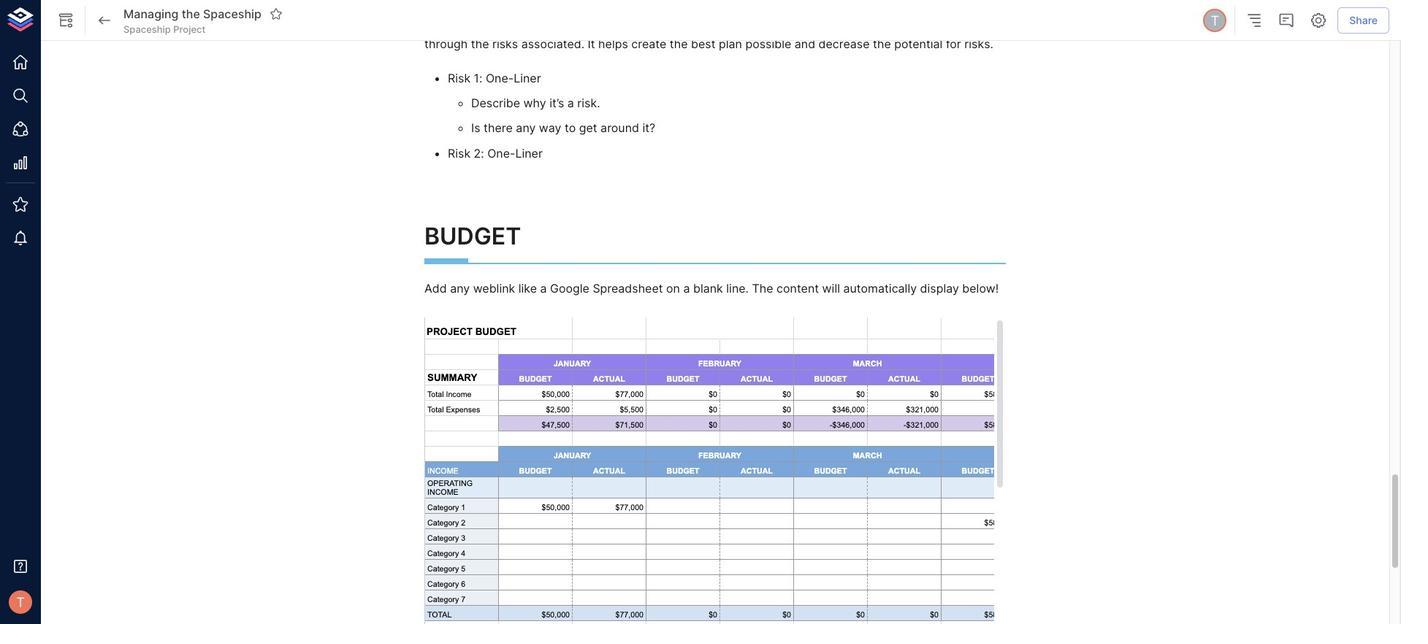 Task type: locate. For each thing, give the bounding box(es) containing it.
1 vertical spatial that
[[792, 17, 814, 32]]

0 horizontal spatial risks.
[[930, 0, 958, 13]]

1 vertical spatial t button
[[4, 587, 37, 619]]

your up project
[[545, 0, 570, 13]]

a
[[528, 17, 535, 32], [568, 96, 574, 110], [540, 281, 547, 296], [684, 281, 690, 296]]

0 vertical spatial your
[[545, 0, 570, 13]]

the up 1:
[[471, 37, 489, 51]]

your
[[545, 0, 570, 13], [864, 17, 889, 32]]

that
[[520, 0, 542, 13], [792, 17, 814, 32]]

risks down want
[[493, 37, 518, 51]]

for
[[946, 37, 962, 51]]

0 vertical spatial t
[[1211, 12, 1220, 28]]

best
[[691, 37, 716, 51]]

0 vertical spatial that
[[520, 0, 542, 13]]

pushed
[[580, 17, 621, 32]]

and right possible
[[795, 37, 816, 51]]

1 vertical spatial risks.
[[965, 37, 994, 51]]

any left way
[[516, 121, 536, 135]]

a right on
[[684, 281, 690, 296]]

liner down way
[[516, 146, 543, 161]]

1 horizontal spatial spaceship
[[203, 6, 262, 21]]

1 horizontal spatial your
[[864, 17, 889, 32]]

potential
[[895, 37, 943, 51]]

of
[[894, 0, 905, 13]]

decrease
[[819, 37, 870, 51]]

spaceship left favorite image
[[203, 6, 262, 21]]

line.
[[727, 281, 749, 296]]

2 vertical spatial and
[[795, 37, 816, 51]]

0 horizontal spatial that
[[520, 0, 542, 13]]

spaceship down managing
[[124, 23, 171, 35]]

2:
[[474, 146, 484, 161]]

spaceship
[[203, 6, 262, 21], [124, 23, 171, 35]]

0 vertical spatial and
[[815, 0, 836, 13]]

you up decrease at the top right of page
[[817, 17, 837, 32]]

risk left 1:
[[448, 71, 471, 85]]

any right add at the top left of page
[[450, 281, 470, 296]]

as
[[962, 0, 976, 13]]

t button
[[1202, 7, 1229, 34], [4, 587, 37, 619]]

1 risk from the top
[[448, 71, 471, 85]]

one- right 1:
[[486, 71, 514, 85]]

risks. right for on the right top of the page
[[965, 37, 994, 51]]

1 vertical spatial risk
[[448, 146, 471, 161]]

1 vertical spatial one-
[[488, 146, 516, 161]]

0 vertical spatial liner
[[514, 71, 541, 85]]

one-
[[486, 71, 514, 85], [488, 146, 516, 161]]

risks. up can
[[930, 0, 958, 13]]

risk left the 2:
[[448, 146, 471, 161]]

risks
[[491, 0, 517, 13], [493, 37, 518, 51]]

equally
[[692, 17, 731, 32]]

around
[[601, 121, 639, 135]]

0 horizontal spatial t
[[16, 595, 25, 611]]

1 vertical spatial t
[[16, 595, 25, 611]]

the up 'project'
[[182, 6, 200, 21]]

1 vertical spatial liner
[[516, 146, 543, 161]]

one- for 1:
[[486, 71, 514, 85]]

1 horizontal spatial it's
[[674, 17, 689, 32]]

automatically
[[844, 281, 917, 296]]

0 horizontal spatial it's
[[550, 96, 564, 110]]

risk.
[[578, 96, 600, 110]]

risk
[[448, 71, 471, 85], [448, 146, 471, 161]]

possible
[[746, 37, 792, 51]]

think
[[946, 17, 974, 32]]

can
[[923, 17, 943, 32]]

1:
[[474, 71, 483, 85]]

liner
[[514, 71, 541, 85], [516, 146, 543, 161]]

liner for risk 1: one-liner
[[514, 71, 541, 85]]

that up want
[[520, 0, 542, 13]]

0 vertical spatial any
[[468, 0, 488, 13]]

helps
[[599, 37, 628, 51]]

1 horizontal spatial t button
[[1202, 7, 1229, 34]]

of.
[[705, 0, 718, 13]]

be
[[650, 0, 664, 13]]

risks up want
[[491, 0, 517, 13]]

much
[[425, 17, 455, 32]]

to
[[565, 121, 576, 135]]

1 horizontal spatial t
[[1211, 12, 1220, 28]]

it's down aware
[[674, 17, 689, 32]]

0 horizontal spatial you
[[474, 17, 494, 32]]

team
[[892, 17, 920, 32]]

0 horizontal spatial t button
[[4, 587, 37, 619]]

and up decrease at the top right of page
[[840, 17, 861, 32]]

1 vertical spatial and
[[840, 17, 861, 32]]

liner up why
[[514, 71, 541, 85]]

any up "as"
[[468, 0, 488, 13]]

0 vertical spatial spaceship
[[203, 6, 262, 21]]

blank
[[694, 281, 723, 296]]

0 vertical spatial risk
[[448, 71, 471, 85]]

risks.
[[930, 0, 958, 13], [965, 37, 994, 51]]

1 horizontal spatial that
[[792, 17, 814, 32]]

that down 'open'
[[792, 17, 814, 32]]

you right "as"
[[474, 17, 494, 32]]

0 vertical spatial risks
[[491, 0, 517, 13]]

want
[[498, 17, 525, 32]]

the
[[752, 281, 774, 296]]

any
[[468, 0, 488, 13], [516, 121, 536, 135], [450, 281, 470, 296]]

reflective
[[839, 0, 890, 13]]

2 vertical spatial any
[[450, 281, 470, 296]]

0 horizontal spatial spaceship
[[124, 23, 171, 35]]

t
[[1211, 12, 1220, 28], [16, 595, 25, 611]]

your down reflective
[[864, 17, 889, 32]]

and right 'open'
[[815, 0, 836, 13]]

any inside the include any risks that your teams should be aware of. be honest, open and reflective of the risks. as much as you want a project pushed through, it's equally important that you and your team can think through the risks associated. it helps create the best plan possible and decrease the potential for risks.
[[468, 0, 488, 13]]

like
[[519, 281, 537, 296]]

1 horizontal spatial you
[[817, 17, 837, 32]]

0 vertical spatial t button
[[1202, 7, 1229, 34]]

1 vertical spatial spaceship
[[124, 23, 171, 35]]

aware
[[668, 0, 701, 13]]

2 you from the left
[[817, 17, 837, 32]]

one- right the 2:
[[488, 146, 516, 161]]

the
[[908, 0, 926, 13], [182, 6, 200, 21], [471, 37, 489, 51], [670, 37, 688, 51], [873, 37, 891, 51]]

it
[[588, 37, 595, 51]]

favorite image
[[270, 7, 283, 20]]

why
[[524, 96, 546, 110]]

you
[[474, 17, 494, 32], [817, 17, 837, 32]]

0 vertical spatial it's
[[674, 17, 689, 32]]

0 vertical spatial one-
[[486, 71, 514, 85]]

it's right why
[[550, 96, 564, 110]]

spreadsheet
[[593, 281, 663, 296]]

2 risk from the top
[[448, 146, 471, 161]]

and
[[815, 0, 836, 13], [840, 17, 861, 32], [795, 37, 816, 51]]

a right want
[[528, 17, 535, 32]]

budget
[[425, 223, 521, 251]]

way
[[539, 121, 562, 135]]

1 vertical spatial your
[[864, 17, 889, 32]]

risk for risk 1: one-liner
[[448, 71, 471, 85]]

through,
[[624, 17, 671, 32]]

it's
[[674, 17, 689, 32], [550, 96, 564, 110]]

share
[[1350, 14, 1378, 26]]

0 vertical spatial risks.
[[930, 0, 958, 13]]

a right like
[[540, 281, 547, 296]]

describe
[[471, 96, 520, 110]]

1 vertical spatial risks
[[493, 37, 518, 51]]

a inside the include any risks that your teams should be aware of. be honest, open and reflective of the risks. as much as you want a project pushed through, it's equally important that you and your team can think through the risks associated. it helps create the best plan possible and decrease the potential for risks.
[[528, 17, 535, 32]]



Task type: describe. For each thing, give the bounding box(es) containing it.
1 vertical spatial any
[[516, 121, 536, 135]]

there
[[484, 121, 513, 135]]

0 horizontal spatial your
[[545, 0, 570, 13]]

honest,
[[739, 0, 781, 13]]

through
[[425, 37, 468, 51]]

liner for risk 2: one-liner
[[516, 146, 543, 161]]

it?
[[643, 121, 656, 135]]

it's inside the include any risks that your teams should be aware of. be honest, open and reflective of the risks. as much as you want a project pushed through, it's equally important that you and your team can think through the risks associated. it helps create the best plan possible and decrease the potential for risks.
[[674, 17, 689, 32]]

table of contents image
[[1246, 12, 1264, 29]]

show wiki image
[[57, 12, 75, 29]]

below!
[[963, 281, 999, 296]]

should
[[610, 0, 647, 13]]

describe why it's a risk.
[[471, 96, 600, 110]]

risk 2: one-liner
[[448, 146, 543, 161]]

weblink
[[473, 281, 515, 296]]

one- for 2:
[[488, 146, 516, 161]]

share button
[[1338, 7, 1390, 34]]

the left "potential"
[[873, 37, 891, 51]]

go back image
[[96, 12, 113, 29]]

comments image
[[1278, 12, 1296, 29]]

get
[[579, 121, 598, 135]]

will
[[823, 281, 840, 296]]

as
[[458, 17, 471, 32]]

project
[[173, 23, 206, 35]]

open
[[784, 0, 812, 13]]

any for weblink
[[450, 281, 470, 296]]

a left risk.
[[568, 96, 574, 110]]

display
[[921, 281, 959, 296]]

important
[[735, 17, 788, 32]]

plan
[[719, 37, 742, 51]]

project
[[538, 17, 577, 32]]

on
[[667, 281, 680, 296]]

add any weblink like a google spreadsheet on a blank line. the content will automatically display below!
[[425, 281, 999, 296]]

risk for risk 2: one-liner
[[448, 146, 471, 161]]

include
[[425, 0, 465, 13]]

settings image
[[1311, 12, 1328, 29]]

teams
[[573, 0, 607, 13]]

google
[[550, 281, 590, 296]]

spaceship project link
[[124, 23, 206, 36]]

content
[[777, 281, 819, 296]]

the left best
[[670, 37, 688, 51]]

spaceship project
[[124, 23, 206, 35]]

include any risks that your teams should be aware of. be honest, open and reflective of the risks. as much as you want a project pushed through, it's equally important that you and your team can think through the risks associated. it helps create the best plan possible and decrease the potential for risks.
[[425, 0, 994, 51]]

managing the spaceship
[[124, 6, 262, 21]]

1 vertical spatial it's
[[550, 96, 564, 110]]

risk 1: one-liner
[[448, 71, 541, 85]]

create
[[632, 37, 667, 51]]

1 horizontal spatial risks.
[[965, 37, 994, 51]]

is there any way to get around it?
[[471, 121, 656, 135]]

be
[[722, 0, 736, 13]]

add
[[425, 281, 447, 296]]

any for risks
[[468, 0, 488, 13]]

the right the of
[[908, 0, 926, 13]]

associated.
[[522, 37, 585, 51]]

managing
[[124, 6, 179, 21]]

1 you from the left
[[474, 17, 494, 32]]

is
[[471, 121, 481, 135]]



Task type: vqa. For each thing, say whether or not it's contained in the screenshot.
why
yes



